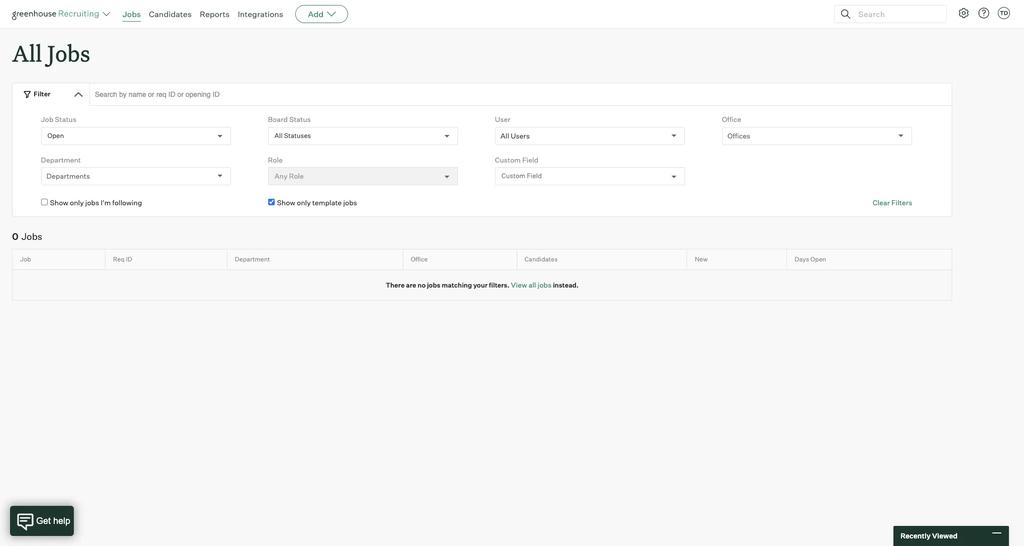 Task type: locate. For each thing, give the bounding box(es) containing it.
2 status from the left
[[289, 115, 311, 124]]

1 vertical spatial field
[[527, 172, 542, 180]]

only down departments
[[70, 199, 84, 207]]

show only jobs i'm following
[[50, 199, 142, 207]]

candidates right jobs link
[[149, 9, 192, 19]]

offices
[[728, 131, 751, 140]]

department
[[41, 156, 81, 164], [235, 256, 270, 263]]

1 horizontal spatial all
[[275, 132, 283, 140]]

td button
[[996, 5, 1012, 21]]

custom
[[495, 156, 521, 164], [502, 172, 526, 180]]

job down filter
[[41, 115, 53, 124]]

0 vertical spatial open
[[48, 132, 64, 140]]

0 horizontal spatial only
[[70, 199, 84, 207]]

1 horizontal spatial only
[[297, 199, 311, 207]]

filters.
[[489, 281, 510, 289]]

0 horizontal spatial jobs
[[21, 231, 42, 242]]

only left template
[[297, 199, 311, 207]]

filters
[[892, 199, 913, 207]]

0 vertical spatial custom field
[[495, 156, 539, 164]]

1 vertical spatial office
[[411, 256, 428, 263]]

1 horizontal spatial jobs
[[47, 38, 90, 68]]

2 show from the left
[[277, 199, 295, 207]]

reports
[[200, 9, 230, 19]]

show for show only template jobs
[[277, 199, 295, 207]]

open
[[48, 132, 64, 140], [811, 256, 827, 263]]

id
[[126, 256, 132, 263]]

1 horizontal spatial status
[[289, 115, 311, 124]]

2 only from the left
[[297, 199, 311, 207]]

jobs link
[[123, 9, 141, 19]]

0 horizontal spatial department
[[41, 156, 81, 164]]

following
[[112, 199, 142, 207]]

board
[[268, 115, 288, 124]]

only for template
[[297, 199, 311, 207]]

all
[[12, 38, 42, 68], [501, 131, 509, 140], [275, 132, 283, 140]]

jobs right 0
[[21, 231, 42, 242]]

jobs
[[123, 9, 141, 19], [47, 38, 90, 68], [21, 231, 42, 242]]

1 show from the left
[[50, 199, 68, 207]]

0 horizontal spatial all
[[12, 38, 42, 68]]

0 horizontal spatial job
[[20, 256, 31, 263]]

role
[[268, 156, 283, 164]]

reports link
[[200, 9, 230, 19]]

1 horizontal spatial show
[[277, 199, 295, 207]]

recently
[[901, 532, 931, 541]]

1 horizontal spatial candidates
[[525, 256, 558, 263]]

open down job status
[[48, 132, 64, 140]]

job for job status
[[41, 115, 53, 124]]

greenhouse recruiting image
[[12, 8, 103, 20]]

0 vertical spatial jobs
[[123, 9, 141, 19]]

all down board
[[275, 132, 283, 140]]

jobs right template
[[343, 199, 357, 207]]

integrations
[[238, 9, 283, 19]]

job
[[41, 115, 53, 124], [20, 256, 31, 263]]

job down the 0 jobs
[[20, 256, 31, 263]]

0 horizontal spatial office
[[411, 256, 428, 263]]

candidates up the all
[[525, 256, 558, 263]]

1 horizontal spatial department
[[235, 256, 270, 263]]

jobs down greenhouse recruiting image on the left of the page
[[47, 38, 90, 68]]

clear filters link
[[873, 198, 913, 208]]

statuses
[[284, 132, 311, 140]]

all jobs
[[12, 38, 90, 68]]

0 horizontal spatial show
[[50, 199, 68, 207]]

jobs right no
[[427, 281, 441, 289]]

0 horizontal spatial open
[[48, 132, 64, 140]]

view all jobs link
[[511, 281, 552, 289]]

2 horizontal spatial jobs
[[123, 9, 141, 19]]

jobs
[[85, 199, 99, 207], [343, 199, 357, 207], [538, 281, 552, 289], [427, 281, 441, 289]]

status for board status
[[289, 115, 311, 124]]

0 vertical spatial candidates
[[149, 9, 192, 19]]

office up no
[[411, 256, 428, 263]]

candidates
[[149, 9, 192, 19], [525, 256, 558, 263]]

Search by name or req ID or opening ID text field
[[89, 83, 953, 106]]

1 vertical spatial open
[[811, 256, 827, 263]]

1 horizontal spatial office
[[722, 115, 742, 124]]

jobs left candidates link
[[123, 9, 141, 19]]

show right show only jobs i'm following checkbox
[[50, 199, 68, 207]]

custom field down users
[[502, 172, 542, 180]]

0 vertical spatial field
[[522, 156, 539, 164]]

new
[[695, 256, 708, 263]]

recently viewed
[[901, 532, 958, 541]]

req
[[113, 256, 125, 263]]

all users
[[501, 131, 530, 140]]

days
[[795, 256, 810, 263]]

2 vertical spatial jobs
[[21, 231, 42, 242]]

0 vertical spatial job
[[41, 115, 53, 124]]

all left users
[[501, 131, 509, 140]]

office
[[722, 115, 742, 124], [411, 256, 428, 263]]

job for job
[[20, 256, 31, 263]]

1 vertical spatial job
[[20, 256, 31, 263]]

jobs inside there are no jobs matching your filters. view all jobs instead.
[[427, 281, 441, 289]]

configure image
[[958, 7, 970, 19]]

1 vertical spatial jobs
[[47, 38, 90, 68]]

departments
[[47, 172, 90, 180]]

1 only from the left
[[70, 199, 84, 207]]

1 vertical spatial department
[[235, 256, 270, 263]]

custom field down all users
[[495, 156, 539, 164]]

status for job status
[[55, 115, 76, 124]]

custom field
[[495, 156, 539, 164], [502, 172, 542, 180]]

office up offices
[[722, 115, 742, 124]]

open right days
[[811, 256, 827, 263]]

td
[[1000, 10, 1008, 17]]

1 vertical spatial custom
[[502, 172, 526, 180]]

0 vertical spatial department
[[41, 156, 81, 164]]

field
[[522, 156, 539, 164], [527, 172, 542, 180]]

2 horizontal spatial all
[[501, 131, 509, 140]]

only for jobs
[[70, 199, 84, 207]]

0 vertical spatial office
[[722, 115, 742, 124]]

0 horizontal spatial status
[[55, 115, 76, 124]]

req id
[[113, 256, 132, 263]]

all for all statuses
[[275, 132, 283, 140]]

show right "show only template jobs" option
[[277, 199, 295, 207]]

show
[[50, 199, 68, 207], [277, 199, 295, 207]]

1 status from the left
[[55, 115, 76, 124]]

1 horizontal spatial job
[[41, 115, 53, 124]]

all up filter
[[12, 38, 42, 68]]

status
[[55, 115, 76, 124], [289, 115, 311, 124]]

jobs for 0 jobs
[[21, 231, 42, 242]]

only
[[70, 199, 84, 207], [297, 199, 311, 207]]



Task type: describe. For each thing, give the bounding box(es) containing it.
jobs right the all
[[538, 281, 552, 289]]

candidates link
[[149, 9, 192, 19]]

0 vertical spatial custom
[[495, 156, 521, 164]]

all statuses
[[275, 132, 311, 140]]

filter
[[34, 90, 51, 98]]

instead.
[[553, 281, 579, 289]]

no
[[418, 281, 426, 289]]

are
[[406, 281, 416, 289]]

view
[[511, 281, 527, 289]]

there
[[386, 281, 405, 289]]

all
[[529, 281, 536, 289]]

0 horizontal spatial candidates
[[149, 9, 192, 19]]

jobs left i'm
[[85, 199, 99, 207]]

users
[[511, 131, 530, 140]]

your
[[474, 281, 488, 289]]

0
[[12, 231, 18, 242]]

Show only template jobs checkbox
[[268, 199, 275, 206]]

user
[[495, 115, 511, 124]]

viewed
[[933, 532, 958, 541]]

i'm
[[101, 199, 111, 207]]

1 vertical spatial custom field
[[502, 172, 542, 180]]

add button
[[296, 5, 348, 23]]

clear
[[873, 199, 890, 207]]

all for all jobs
[[12, 38, 42, 68]]

show only template jobs
[[277, 199, 357, 207]]

add
[[308, 9, 324, 19]]

td button
[[998, 7, 1010, 19]]

template
[[312, 199, 342, 207]]

jobs for all jobs
[[47, 38, 90, 68]]

Search text field
[[856, 7, 938, 21]]

job status
[[41, 115, 76, 124]]

1 horizontal spatial open
[[811, 256, 827, 263]]

1 vertical spatial candidates
[[525, 256, 558, 263]]

all users option
[[501, 131, 530, 140]]

show for show only jobs i'm following
[[50, 199, 68, 207]]

0 jobs
[[12, 231, 42, 242]]

there are no jobs matching your filters. view all jobs instead.
[[386, 281, 579, 289]]

integrations link
[[238, 9, 283, 19]]

board status
[[268, 115, 311, 124]]

clear filters
[[873, 199, 913, 207]]

matching
[[442, 281, 472, 289]]

all for all users
[[501, 131, 509, 140]]

Show only jobs I'm following checkbox
[[41, 199, 48, 206]]

days open
[[795, 256, 827, 263]]



Task type: vqa. For each thing, say whether or not it's contained in the screenshot.
CANDIDATE PIPELINE EMAIL
no



